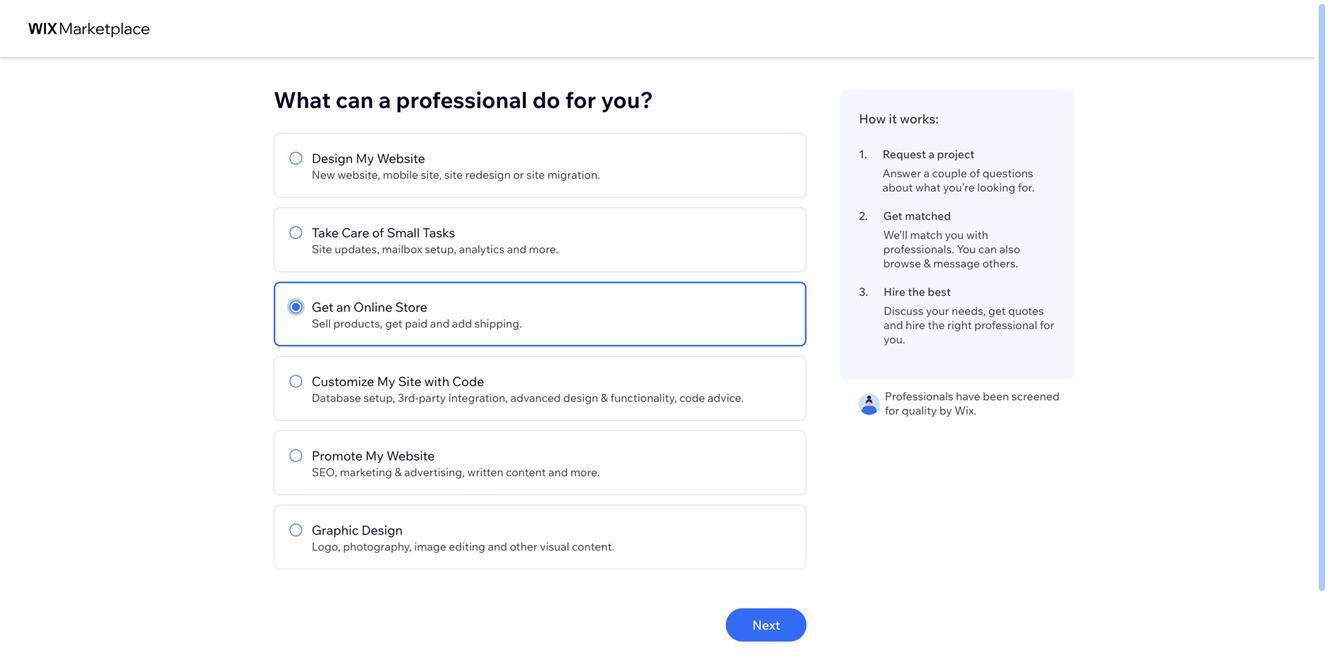 Task type: describe. For each thing, give the bounding box(es) containing it.
request a project answer a couple of questions about what you're looking for.
[[883, 147, 1035, 194]]

and inside graphic design logo, photography, image editing and other visual content.
[[488, 540, 507, 553]]

integration,
[[448, 391, 508, 405]]

paid
[[405, 316, 428, 330]]

small
[[387, 225, 420, 241]]

functionality,
[[610, 391, 677, 405]]

tasks
[[423, 225, 455, 241]]

project
[[937, 147, 975, 161]]

website,
[[338, 168, 380, 182]]

hire
[[906, 318, 925, 332]]

get an online store sell products, get paid and add shipping.
[[312, 299, 522, 330]]

couple
[[932, 166, 967, 180]]

. for 1
[[864, 147, 867, 161]]

0 horizontal spatial professional
[[396, 86, 527, 114]]

or
[[513, 168, 524, 182]]

code
[[679, 391, 705, 405]]

looking
[[977, 180, 1016, 194]]

. for 2
[[865, 209, 868, 223]]

quotes
[[1008, 304, 1044, 318]]

add
[[452, 316, 472, 330]]

get matched we'll match you with professionals. you can also browse & message others.
[[883, 209, 1020, 270]]

setup, inside the customize my site with code database setup, 3rd-party integration, advanced design & functionality, code advice.
[[364, 391, 395, 405]]

hire
[[884, 285, 906, 299]]

updates,
[[335, 242, 380, 256]]

shipping.
[[475, 316, 522, 330]]

wix.
[[955, 404, 977, 417]]

and inside promote my website seo, marketing & advertising, written content and more.
[[548, 465, 568, 479]]

you.
[[884, 332, 905, 346]]

site inside the customize my site with code database setup, 3rd-party integration, advanced design & functionality, code advice.
[[398, 373, 422, 389]]

and inside get an online store sell products, get paid and add shipping.
[[430, 316, 450, 330]]

advanced
[[511, 391, 561, 405]]

others.
[[983, 256, 1018, 270]]

new
[[312, 168, 335, 182]]

site,
[[421, 168, 442, 182]]

1 vertical spatial a
[[929, 147, 935, 161]]

with inside the customize my site with code database setup, 3rd-party integration, advanced design & functionality, code advice.
[[424, 373, 450, 389]]

next button
[[726, 608, 807, 642]]

match
[[910, 228, 943, 242]]

& inside promote my website seo, marketing & advertising, written content and more.
[[395, 465, 402, 479]]

right
[[947, 318, 972, 332]]

request
[[883, 147, 926, 161]]

more. inside promote my website seo, marketing & advertising, written content and more.
[[570, 465, 600, 479]]

hire the best discuss your needs, get quotes and hire the right professional for you.
[[884, 285, 1055, 346]]

how it works:
[[859, 111, 939, 127]]

works:
[[900, 111, 939, 127]]

professionals.
[[883, 242, 954, 256]]

my for design
[[356, 150, 374, 166]]

website for promote my website
[[387, 448, 435, 464]]

other
[[510, 540, 538, 553]]

about
[[883, 180, 913, 194]]

quality
[[902, 404, 937, 417]]

sell
[[312, 316, 331, 330]]

1
[[859, 147, 864, 161]]

products,
[[333, 316, 383, 330]]

visual
[[540, 540, 569, 553]]

my for promote
[[365, 448, 384, 464]]

questions
[[983, 166, 1033, 180]]

mailbox
[[382, 242, 422, 256]]

an
[[336, 299, 351, 315]]

1 .
[[859, 147, 867, 161]]

logo,
[[312, 540, 341, 553]]

setup, inside take care of small tasks site updates, mailbox setup, analytics and more.
[[425, 242, 456, 256]]

we'll
[[883, 228, 908, 242]]

been
[[983, 389, 1009, 403]]

how
[[859, 111, 886, 127]]

browse
[[883, 256, 921, 270]]

best
[[928, 285, 951, 299]]

with inside get matched we'll match you with professionals. you can also browse & message others.
[[966, 228, 988, 242]]

have
[[956, 389, 980, 403]]

what
[[915, 180, 941, 194]]

3rd-
[[398, 391, 419, 405]]

graphic design logo, photography, image editing and other visual content.
[[312, 522, 615, 553]]

needs,
[[952, 304, 986, 318]]

database
[[312, 391, 361, 405]]

what can a professional do for you?
[[274, 86, 653, 114]]

matched
[[905, 209, 951, 223]]

migration.
[[548, 168, 600, 182]]

graphic
[[312, 522, 359, 538]]

get for online
[[385, 316, 402, 330]]

2 site from the left
[[526, 168, 545, 182]]

design my website new website, mobile site, site redesign or site migration.
[[312, 150, 600, 182]]

analytics
[[459, 242, 505, 256]]

content
[[506, 465, 546, 479]]

and inside hire the best discuss your needs, get quotes and hire the right professional for you.
[[884, 318, 903, 332]]



Task type: vqa. For each thing, say whether or not it's contained in the screenshot.


Task type: locate. For each thing, give the bounding box(es) containing it.
next
[[752, 617, 780, 633]]

setup, left the 3rd-
[[364, 391, 395, 405]]

1 horizontal spatial the
[[928, 318, 945, 332]]

more. inside take care of small tasks site updates, mailbox setup, analytics and more.
[[529, 242, 558, 256]]

get inside get an online store sell products, get paid and add shipping.
[[312, 299, 334, 315]]

a
[[379, 86, 391, 114], [929, 147, 935, 161], [924, 166, 930, 180]]

a left project
[[929, 147, 935, 161]]

get left "paid"
[[385, 316, 402, 330]]

0 horizontal spatial &
[[395, 465, 402, 479]]

message
[[933, 256, 980, 270]]

2 vertical spatial a
[[924, 166, 930, 180]]

marketing
[[340, 465, 392, 479]]

& inside get matched we'll match you with professionals. you can also browse & message others.
[[924, 256, 931, 270]]

my for customize
[[377, 373, 395, 389]]

the right 'hire'
[[908, 285, 925, 299]]

0 horizontal spatial of
[[372, 225, 384, 241]]

1 vertical spatial site
[[398, 373, 422, 389]]

with
[[966, 228, 988, 242], [424, 373, 450, 389]]

it
[[889, 111, 897, 127]]

and
[[507, 242, 527, 256], [430, 316, 450, 330], [884, 318, 903, 332], [548, 465, 568, 479], [488, 540, 507, 553]]

0 vertical spatial for
[[565, 86, 596, 114]]

0 horizontal spatial more.
[[529, 242, 558, 256]]

2 horizontal spatial &
[[924, 256, 931, 270]]

0 vertical spatial website
[[377, 150, 425, 166]]

site down take
[[312, 242, 332, 256]]

0 vertical spatial &
[[924, 256, 931, 270]]

1 vertical spatial can
[[979, 242, 997, 256]]

promote my website seo, marketing & advertising, written content and more.
[[312, 448, 600, 479]]

1 horizontal spatial professional
[[974, 318, 1037, 332]]

with up you
[[966, 228, 988, 242]]

website up mobile
[[377, 150, 425, 166]]

setup,
[[425, 242, 456, 256], [364, 391, 395, 405]]

with up party
[[424, 373, 450, 389]]

1 horizontal spatial site
[[398, 373, 422, 389]]

of right care
[[372, 225, 384, 241]]

0 horizontal spatial setup,
[[364, 391, 395, 405]]

my inside promote my website seo, marketing & advertising, written content and more.
[[365, 448, 384, 464]]

0 vertical spatial professional
[[396, 86, 527, 114]]

the down your on the top right
[[928, 318, 945, 332]]

written
[[467, 465, 504, 479]]

design inside design my website new website, mobile site, site redesign or site migration.
[[312, 150, 353, 166]]

for.
[[1018, 180, 1035, 194]]

0 horizontal spatial for
[[565, 86, 596, 114]]

more. right analytics
[[529, 242, 558, 256]]

and inside take care of small tasks site updates, mailbox setup, analytics and more.
[[507, 242, 527, 256]]

professionals
[[885, 389, 954, 403]]

of inside take care of small tasks site updates, mailbox setup, analytics and more.
[[372, 225, 384, 241]]

1 horizontal spatial for
[[885, 404, 899, 417]]

can right what
[[336, 86, 374, 114]]

professional up design my website new website, mobile site, site redesign or site migration.
[[396, 86, 527, 114]]

1 horizontal spatial more.
[[570, 465, 600, 479]]

you?
[[601, 86, 653, 114]]

content.
[[572, 540, 615, 553]]

photography,
[[343, 540, 412, 553]]

answer
[[883, 166, 921, 180]]

2 vertical spatial my
[[365, 448, 384, 464]]

and left other
[[488, 540, 507, 553]]

for inside hire the best discuss your needs, get quotes and hire the right professional for you.
[[1040, 318, 1055, 332]]

design up photography,
[[361, 522, 403, 538]]

0 vertical spatial site
[[312, 242, 332, 256]]

more. right content on the bottom of the page
[[570, 465, 600, 479]]

get inside hire the best discuss your needs, get quotes and hire the right professional for you.
[[989, 304, 1006, 318]]

also
[[999, 242, 1020, 256]]

for left quality
[[885, 404, 899, 417]]

0 vertical spatial with
[[966, 228, 988, 242]]

3 .
[[859, 285, 868, 299]]

site right "site,"
[[444, 168, 463, 182]]

site
[[444, 168, 463, 182], [526, 168, 545, 182]]

promote
[[312, 448, 363, 464]]

customize my site with code database setup, 3rd-party integration, advanced design & functionality, code advice.
[[312, 373, 744, 405]]

take care of small tasks site updates, mailbox setup, analytics and more.
[[312, 225, 558, 256]]

advice.
[[708, 391, 744, 405]]

1 horizontal spatial setup,
[[425, 242, 456, 256]]

can up others.
[[979, 242, 997, 256]]

and left add
[[430, 316, 450, 330]]

get up the we'll at the top right of page
[[883, 209, 903, 223]]

for right do
[[565, 86, 596, 114]]

professionals have been screened for quality by wix.
[[885, 389, 1060, 417]]

site
[[312, 242, 332, 256], [398, 373, 422, 389]]

get for best
[[989, 304, 1006, 318]]

and up you.
[[884, 318, 903, 332]]

you're
[[943, 180, 975, 194]]

site inside take care of small tasks site updates, mailbox setup, analytics and more.
[[312, 242, 332, 256]]

option group
[[274, 133, 807, 570]]

0 vertical spatial my
[[356, 150, 374, 166]]

2 vertical spatial .
[[866, 285, 868, 299]]

can
[[336, 86, 374, 114], [979, 242, 997, 256]]

1 vertical spatial for
[[1040, 318, 1055, 332]]

professional down quotes
[[974, 318, 1037, 332]]

1 vertical spatial .
[[865, 209, 868, 223]]

1 horizontal spatial can
[[979, 242, 997, 256]]

1 vertical spatial the
[[928, 318, 945, 332]]

1 vertical spatial professional
[[974, 318, 1037, 332]]

mobile
[[383, 168, 418, 182]]

1 horizontal spatial site
[[526, 168, 545, 182]]

design
[[563, 391, 598, 405]]

screened
[[1012, 389, 1060, 403]]

1 vertical spatial more.
[[570, 465, 600, 479]]

a up mobile
[[379, 86, 391, 114]]

of inside request a project answer a couple of questions about what you're looking for.
[[970, 166, 980, 180]]

& down professionals.
[[924, 256, 931, 270]]

& inside the customize my site with code database setup, 3rd-party integration, advanced design & functionality, code advice.
[[601, 391, 608, 405]]

site right or
[[526, 168, 545, 182]]

. for 3
[[866, 285, 868, 299]]

1 vertical spatial &
[[601, 391, 608, 405]]

2 vertical spatial for
[[885, 404, 899, 417]]

0 vertical spatial can
[[336, 86, 374, 114]]

1 horizontal spatial of
[[970, 166, 980, 180]]

1 site from the left
[[444, 168, 463, 182]]

1 vertical spatial get
[[312, 299, 334, 315]]

website inside promote my website seo, marketing & advertising, written content and more.
[[387, 448, 435, 464]]

0 horizontal spatial can
[[336, 86, 374, 114]]

get inside get an online store sell products, get paid and add shipping.
[[385, 316, 402, 330]]

my right customize
[[377, 373, 395, 389]]

get right the needs,
[[989, 304, 1006, 318]]

website up advertising,
[[387, 448, 435, 464]]

2 vertical spatial &
[[395, 465, 402, 479]]

3
[[859, 285, 866, 299]]

and right content on the bottom of the page
[[548, 465, 568, 479]]

get up sell
[[312, 299, 334, 315]]

0 horizontal spatial the
[[908, 285, 925, 299]]

0 horizontal spatial site
[[444, 168, 463, 182]]

0 horizontal spatial get
[[385, 316, 402, 330]]

party
[[419, 391, 446, 405]]

you
[[957, 242, 976, 256]]

design inside graphic design logo, photography, image editing and other visual content.
[[361, 522, 403, 538]]

0 vertical spatial more.
[[529, 242, 558, 256]]

the
[[908, 285, 925, 299], [928, 318, 945, 332]]

1 vertical spatial design
[[361, 522, 403, 538]]

for down quotes
[[1040, 318, 1055, 332]]

2 horizontal spatial for
[[1040, 318, 1055, 332]]

a up what
[[924, 166, 930, 180]]

0 vertical spatial design
[[312, 150, 353, 166]]

1 horizontal spatial with
[[966, 228, 988, 242]]

0 horizontal spatial get
[[312, 299, 334, 315]]

redesign
[[465, 168, 511, 182]]

setup, down 'tasks'
[[425, 242, 456, 256]]

site up the 3rd-
[[398, 373, 422, 389]]

my inside the customize my site with code database setup, 3rd-party integration, advanced design & functionality, code advice.
[[377, 373, 395, 389]]

0 vertical spatial get
[[883, 209, 903, 223]]

0 horizontal spatial site
[[312, 242, 332, 256]]

1 horizontal spatial &
[[601, 391, 608, 405]]

website for design my website
[[377, 150, 425, 166]]

care
[[342, 225, 369, 241]]

my up the website,
[[356, 150, 374, 166]]

1 vertical spatial website
[[387, 448, 435, 464]]

do
[[532, 86, 560, 114]]

1 vertical spatial setup,
[[364, 391, 395, 405]]

for
[[565, 86, 596, 114], [1040, 318, 1055, 332], [885, 404, 899, 417]]

image
[[414, 540, 446, 553]]

can inside get matched we'll match you with professionals. you can also browse & message others.
[[979, 242, 997, 256]]

get for get matched
[[883, 209, 903, 223]]

1 vertical spatial my
[[377, 373, 395, 389]]

professional inside hire the best discuss your needs, get quotes and hire the right professional for you.
[[974, 318, 1037, 332]]

0 horizontal spatial design
[[312, 150, 353, 166]]

0 vertical spatial .
[[864, 147, 867, 161]]

& right design
[[601, 391, 608, 405]]

0 vertical spatial of
[[970, 166, 980, 180]]

0 vertical spatial the
[[908, 285, 925, 299]]

discuss
[[884, 304, 924, 318]]

1 vertical spatial with
[[424, 373, 450, 389]]

2
[[859, 209, 865, 223]]

online
[[354, 299, 392, 315]]

by
[[940, 404, 952, 417]]

0 vertical spatial setup,
[[425, 242, 456, 256]]

editing
[[449, 540, 485, 553]]

for inside professionals have been screened for quality by wix.
[[885, 404, 899, 417]]

store
[[395, 299, 427, 315]]

get
[[989, 304, 1006, 318], [385, 316, 402, 330]]

1 vertical spatial of
[[372, 225, 384, 241]]

advertising,
[[404, 465, 465, 479]]

you
[[945, 228, 964, 242]]

1 horizontal spatial design
[[361, 522, 403, 538]]

design up 'new'
[[312, 150, 353, 166]]

take
[[312, 225, 339, 241]]

option group containing design my website
[[274, 133, 807, 570]]

code
[[452, 373, 484, 389]]

my up marketing
[[365, 448, 384, 464]]

and right analytics
[[507, 242, 527, 256]]

what
[[274, 86, 331, 114]]

of up you're
[[970, 166, 980, 180]]

get
[[883, 209, 903, 223], [312, 299, 334, 315]]

seo,
[[312, 465, 337, 479]]

0 vertical spatial a
[[379, 86, 391, 114]]

professional
[[396, 86, 527, 114], [974, 318, 1037, 332]]

1 horizontal spatial get
[[883, 209, 903, 223]]

my inside design my website new website, mobile site, site redesign or site migration.
[[356, 150, 374, 166]]

of
[[970, 166, 980, 180], [372, 225, 384, 241]]

1 horizontal spatial get
[[989, 304, 1006, 318]]

& right marketing
[[395, 465, 402, 479]]

get for get an online store
[[312, 299, 334, 315]]

website inside design my website new website, mobile site, site redesign or site migration.
[[377, 150, 425, 166]]

get inside get matched we'll match you with professionals. you can also browse & message others.
[[883, 209, 903, 223]]

your
[[926, 304, 949, 318]]

0 horizontal spatial with
[[424, 373, 450, 389]]



